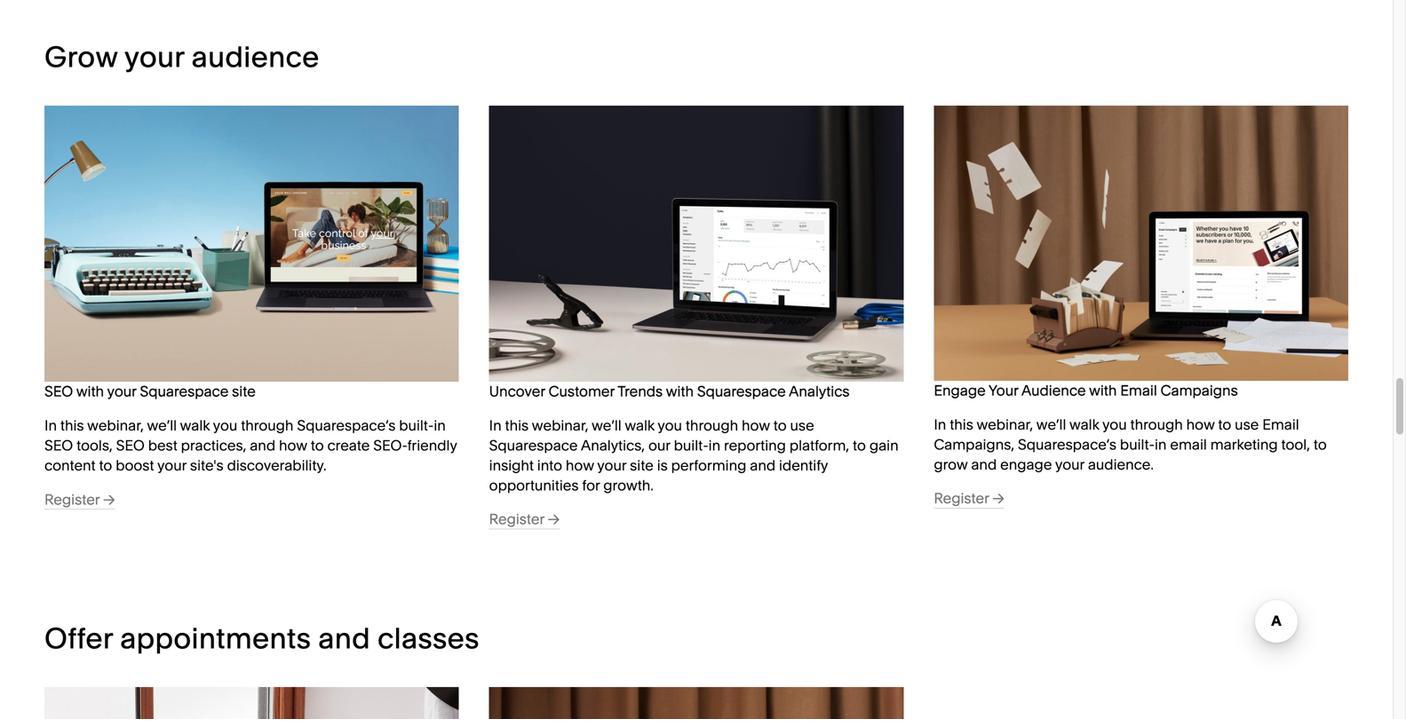 Task type: locate. For each thing, give the bounding box(es) containing it.
1 horizontal spatial register
[[489, 511, 545, 529]]

and up discoverability.
[[250, 437, 276, 455]]

walk up practices,
[[180, 417, 210, 435]]

offer appointments and classes
[[44, 622, 480, 656]]

in up performing
[[709, 437, 721, 455]]

this webinar,
[[60, 417, 144, 435]]

→ down tools,
[[103, 491, 115, 509]]

in this webinar, we'll walk you through how to use squarespace analytics, our built-in reporting platform, to gain insight into how your site is performing and identify opportunities for growth.
[[489, 417, 903, 494]]

create
[[328, 437, 370, 455]]

this
[[950, 416, 974, 434], [505, 417, 529, 435]]

walk for uncover
[[625, 417, 655, 435]]

and down campaigns, on the bottom right of the page
[[972, 456, 997, 474]]

how up discoverability.
[[279, 437, 307, 455]]

with up this webinar,
[[76, 383, 104, 401]]

webinar, inside in this webinar, we'll walk you through how to use squarespace analytics, our built-in reporting platform, to gain insight into how your site is performing and identify opportunities for growth.
[[532, 417, 589, 435]]

through inside in this webinar, we'll walk you through how to use email campaigns, squarespace's built-in email marketing tool, to grow and engage your audience.
[[1131, 416, 1184, 434]]

1 horizontal spatial register →
[[489, 511, 560, 529]]

you inside in this webinar, we'll walk you through how to use email campaigns, squarespace's built-in email marketing tool, to grow and engage your audience.
[[1103, 416, 1128, 434]]

use for marketing
[[1236, 416, 1260, 434]]

0 vertical spatial squarespace's
[[297, 417, 396, 435]]

register → link
[[934, 490, 1005, 509], [44, 491, 115, 510], [489, 511, 560, 530]]

→ for how
[[548, 511, 560, 529]]

site inside in this webinar, we'll walk you through how to use squarespace analytics, our built-in reporting platform, to gain insight into how your site is performing and identify opportunities for growth.
[[630, 457, 654, 475]]

insight
[[489, 457, 534, 475]]

in inside the in this webinar, we'll walk you through squarespace's built-in seo tools, seo best practices, and how to create seo-friendly content to boost your site's discoverability.
[[44, 417, 57, 435]]

built- inside in this webinar, we'll walk you through how to use squarespace analytics, our built-in reporting platform, to gain insight into how your site is performing and identify opportunities for growth.
[[674, 437, 709, 455]]

with right audience
[[1090, 382, 1118, 400]]

in left email
[[1155, 436, 1167, 454]]

1 horizontal spatial webinar,
[[977, 416, 1034, 434]]

growth.
[[604, 477, 654, 494]]

in inside in this webinar, we'll walk you through how to use email campaigns, squarespace's built-in email marketing tool, to grow and engage your audience.
[[1155, 436, 1167, 454]]

grow
[[934, 456, 968, 474]]

we'll up 'best'
[[147, 417, 177, 435]]

use inside in this webinar, we'll walk you through how to use email campaigns, squarespace's built-in email marketing tool, to grow and engage your audience.
[[1236, 416, 1260, 434]]

tools,
[[77, 437, 113, 455]]

register → down the opportunities in the left of the page
[[489, 511, 560, 529]]

1 vertical spatial site
[[630, 457, 654, 475]]

opportunities
[[489, 477, 579, 494]]

register → for into
[[489, 511, 560, 529]]

0 horizontal spatial this
[[505, 417, 529, 435]]

2 horizontal spatial register →
[[934, 490, 1005, 508]]

0 horizontal spatial through
[[241, 417, 294, 435]]

you for uncover customer trends with squarespace analytics
[[658, 417, 683, 435]]

you up practices,
[[213, 417, 238, 435]]

→ for engage
[[993, 490, 1005, 508]]

1 horizontal spatial →
[[548, 511, 560, 529]]

2 horizontal spatial walk
[[1070, 416, 1100, 434]]

1 vertical spatial email
[[1263, 416, 1300, 434]]

webinar, inside in this webinar, we'll walk you through how to use email campaigns, squarespace's built-in email marketing tool, to grow and engage your audience.
[[977, 416, 1034, 434]]

squarespace
[[140, 383, 229, 401], [698, 383, 786, 401], [489, 437, 578, 455]]

in inside in this webinar, we'll walk you through how to use squarespace analytics, our built-in reporting platform, to gain insight into how your site is performing and identify opportunities for growth.
[[709, 437, 721, 455]]

0 horizontal spatial in
[[434, 417, 446, 435]]

2 horizontal spatial →
[[993, 490, 1005, 508]]

audience
[[1022, 382, 1087, 400]]

this up campaigns, on the bottom right of the page
[[950, 416, 974, 434]]

grow your audience
[[44, 40, 327, 74]]

register → down grow on the bottom right of page
[[934, 490, 1005, 508]]

1 horizontal spatial in
[[709, 437, 721, 455]]

walk
[[1070, 416, 1100, 434], [180, 417, 210, 435], [625, 417, 655, 435]]

webinar, down the customer
[[532, 417, 589, 435]]

in for in this webinar, we'll walk you through how to use squarespace analytics, our built-in reporting platform, to gain insight into how your site is performing and identify opportunities for growth.
[[489, 417, 502, 435]]

built-
[[399, 417, 434, 435], [1121, 436, 1155, 454], [674, 437, 709, 455]]

register → link down the opportunities in the left of the page
[[489, 511, 560, 530]]

practices,
[[181, 437, 246, 455]]

1 horizontal spatial site
[[630, 457, 654, 475]]

register → down content
[[44, 491, 115, 509]]

squarespace inside in this webinar, we'll walk you through how to use squarespace analytics, our built-in reporting platform, to gain insight into how your site is performing and identify opportunities for growth.
[[489, 437, 578, 455]]

walk up our
[[625, 417, 655, 435]]

how inside the in this webinar, we'll walk you through squarespace's built-in seo tools, seo best practices, and how to create seo-friendly content to boost your site's discoverability.
[[279, 437, 307, 455]]

walk inside in this webinar, we'll walk you through how to use email campaigns, squarespace's built-in email marketing tool, to grow and engage your audience.
[[1070, 416, 1100, 434]]

we'll inside the in this webinar, we'll walk you through squarespace's built-in seo tools, seo best practices, and how to create seo-friendly content to boost your site's discoverability.
[[147, 417, 177, 435]]

2 horizontal spatial built-
[[1121, 436, 1155, 454]]

0 horizontal spatial →
[[103, 491, 115, 509]]

in up friendly
[[434, 417, 446, 435]]

marketing
[[1211, 436, 1279, 454]]

2 horizontal spatial you
[[1103, 416, 1128, 434]]

this down uncover at the bottom left of page
[[505, 417, 529, 435]]

best
[[148, 437, 178, 455]]

register → link down content
[[44, 491, 115, 510]]

with
[[1090, 382, 1118, 400], [76, 383, 104, 401], [666, 383, 694, 401]]

built- up friendly
[[399, 417, 434, 435]]

0 horizontal spatial we'll
[[147, 417, 177, 435]]

0 horizontal spatial squarespace's
[[297, 417, 396, 435]]

2 horizontal spatial with
[[1090, 382, 1118, 400]]

0 horizontal spatial register →
[[44, 491, 115, 509]]

2 horizontal spatial register
[[934, 490, 990, 508]]

trends
[[618, 383, 663, 401]]

0 horizontal spatial email
[[1121, 382, 1158, 400]]

campaigns
[[1161, 382, 1239, 400]]

and inside in this webinar, we'll walk you through how to use squarespace analytics, our built-in reporting platform, to gain insight into how your site is performing and identify opportunities for growth.
[[750, 457, 776, 475]]

1 horizontal spatial walk
[[625, 417, 655, 435]]

0 horizontal spatial site
[[232, 383, 256, 401]]

site
[[232, 383, 256, 401], [630, 457, 654, 475]]

through up email
[[1131, 416, 1184, 434]]

seo with your squarespace site
[[44, 383, 256, 401]]

email up in this webinar, we'll walk you through how to use email campaigns, squarespace's built-in email marketing tool, to grow and engage your audience.
[[1121, 382, 1158, 400]]

→ down 'engage'
[[993, 490, 1005, 508]]

through
[[1131, 416, 1184, 434], [241, 417, 294, 435], [686, 417, 739, 435]]

in up content
[[44, 417, 57, 435]]

squarespace up 'reporting'
[[698, 383, 786, 401]]

customer
[[549, 383, 615, 401]]

in inside the in this webinar, we'll walk you through squarespace's built-in seo tools, seo best practices, and how to create seo-friendly content to boost your site's discoverability.
[[434, 417, 446, 435]]

0 horizontal spatial you
[[213, 417, 238, 435]]

1 horizontal spatial this
[[950, 416, 974, 434]]

webinar, down your
[[977, 416, 1034, 434]]

2 horizontal spatial we'll
[[1037, 416, 1067, 434]]

you
[[1103, 416, 1128, 434], [213, 417, 238, 435], [658, 417, 683, 435]]

and down 'reporting'
[[750, 457, 776, 475]]

to left gain
[[853, 437, 866, 455]]

identify
[[779, 457, 828, 475]]

register → for and
[[934, 490, 1005, 508]]

1 horizontal spatial use
[[1236, 416, 1260, 434]]

and inside in this webinar, we'll walk you through how to use email campaigns, squarespace's built-in email marketing tool, to grow and engage your audience.
[[972, 456, 997, 474]]

engage
[[1001, 456, 1053, 474]]

register for in this webinar, we'll walk you through squarespace's built-in seo tools, seo best practices, and how to create seo-friendly content to boost your site's discoverability.
[[44, 491, 100, 509]]

register down grow on the bottom right of page
[[934, 490, 990, 508]]

0 horizontal spatial with
[[76, 383, 104, 401]]

to
[[1219, 416, 1232, 434], [774, 417, 787, 435], [1314, 436, 1328, 454], [311, 437, 324, 455], [853, 437, 866, 455], [99, 457, 112, 474]]

with right trends
[[666, 383, 694, 401]]

register
[[934, 490, 990, 508], [44, 491, 100, 509], [489, 511, 545, 529]]

you inside in this webinar, we'll walk you through how to use squarespace analytics, our built-in reporting platform, to gain insight into how your site is performing and identify opportunities for growth.
[[658, 417, 683, 435]]

we'll inside in this webinar, we'll walk you through how to use email campaigns, squarespace's built-in email marketing tool, to grow and engage your audience.
[[1037, 416, 1067, 434]]

you up audience.
[[1103, 416, 1128, 434]]

with for uncover
[[666, 383, 694, 401]]

1 horizontal spatial built-
[[674, 437, 709, 455]]

built- inside the in this webinar, we'll walk you through squarespace's built-in seo tools, seo best practices, and how to create seo-friendly content to boost your site's discoverability.
[[399, 417, 434, 435]]

0 horizontal spatial register
[[44, 491, 100, 509]]

email inside in this webinar, we'll walk you through how to use email campaigns, squarespace's built-in email marketing tool, to grow and engage your audience.
[[1263, 416, 1300, 434]]

you up our
[[658, 417, 683, 435]]

squarespace up into
[[489, 437, 578, 455]]

1 horizontal spatial register → link
[[489, 511, 560, 530]]

0 vertical spatial site
[[232, 383, 256, 401]]

we'll inside in this webinar, we'll walk you through how to use squarespace analytics, our built-in reporting platform, to gain insight into how your site is performing and identify opportunities for growth.
[[592, 417, 622, 435]]

your down 'best'
[[157, 457, 187, 474]]

this inside in this webinar, we'll walk you through how to use email campaigns, squarespace's built-in email marketing tool, to grow and engage your audience.
[[950, 416, 974, 434]]

how
[[1187, 416, 1215, 434], [742, 417, 770, 435], [279, 437, 307, 455], [566, 457, 594, 475]]

seo
[[44, 383, 73, 401], [44, 437, 73, 455], [116, 437, 145, 455]]

1 horizontal spatial squarespace
[[489, 437, 578, 455]]

1 horizontal spatial in
[[489, 417, 502, 435]]

offer
[[44, 622, 113, 656]]

register down the opportunities in the left of the page
[[489, 511, 545, 529]]

squarespace's up 'engage'
[[1019, 436, 1117, 454]]

squarespace's inside the in this webinar, we'll walk you through squarespace's built-in seo tools, seo best practices, and how to create seo-friendly content to boost your site's discoverability.
[[297, 417, 396, 435]]

through for engage your audience with email campaigns
[[1131, 416, 1184, 434]]

register for in this webinar, we'll walk you through how to use squarespace analytics, our built-in reporting platform, to gain insight into how your site is performing and identify opportunities for growth.
[[489, 511, 545, 529]]

how inside in this webinar, we'll walk you through how to use email campaigns, squarespace's built-in email marketing tool, to grow and engage your audience.
[[1187, 416, 1215, 434]]

platform,
[[790, 437, 850, 455]]

uncover
[[489, 383, 545, 401]]

1 vertical spatial squarespace's
[[1019, 436, 1117, 454]]

in for in this webinar, we'll walk you through how to use email campaigns, squarespace's built-in email marketing tool, to grow and engage your audience.
[[934, 416, 947, 434]]

email up tool,
[[1263, 416, 1300, 434]]

site left is
[[630, 457, 654, 475]]

squarespace's
[[297, 417, 396, 435], [1019, 436, 1117, 454]]

email
[[1121, 382, 1158, 400], [1263, 416, 1300, 434]]

0 horizontal spatial built-
[[399, 417, 434, 435]]

built- up audience.
[[1121, 436, 1155, 454]]

uncover customer trends with squarespace analytics
[[489, 383, 850, 401]]

use up marketing
[[1236, 416, 1260, 434]]

walk inside in this webinar, we'll walk you through how to use squarespace analytics, our built-in reporting platform, to gain insight into how your site is performing and identify opportunities for growth.
[[625, 417, 655, 435]]

site up the in this webinar, we'll walk you through squarespace's built-in seo tools, seo best practices, and how to create seo-friendly content to boost your site's discoverability.
[[232, 383, 256, 401]]

email
[[1171, 436, 1208, 454]]

we'll up analytics,
[[592, 417, 622, 435]]

classes
[[378, 622, 480, 656]]

2 horizontal spatial in
[[1155, 436, 1167, 454]]

2 horizontal spatial in
[[934, 416, 947, 434]]

in inside in this webinar, we'll walk you through how to use email campaigns, squarespace's built-in email marketing tool, to grow and engage your audience.
[[934, 416, 947, 434]]

your
[[124, 40, 185, 74], [107, 383, 136, 401], [1056, 456, 1085, 474], [157, 457, 187, 474], [598, 457, 627, 475]]

and
[[250, 437, 276, 455], [972, 456, 997, 474], [750, 457, 776, 475], [318, 622, 371, 656]]

1 horizontal spatial through
[[686, 417, 739, 435]]

through up discoverability.
[[241, 417, 294, 435]]

in
[[934, 416, 947, 434], [44, 417, 57, 435], [489, 417, 502, 435]]

squarespace up 'best'
[[140, 383, 229, 401]]

in inside in this webinar, we'll walk you through how to use squarespace analytics, our built-in reporting platform, to gain insight into how your site is performing and identify opportunities for growth.
[[489, 417, 502, 435]]

built- up performing
[[674, 437, 709, 455]]

use inside in this webinar, we'll walk you through how to use squarespace analytics, our built-in reporting platform, to gain insight into how your site is performing and identify opportunities for growth.
[[791, 417, 815, 435]]

2 horizontal spatial through
[[1131, 416, 1184, 434]]

this inside in this webinar, we'll walk you through how to use squarespace analytics, our built-in reporting platform, to gain insight into how your site is performing and identify opportunities for growth.
[[505, 417, 529, 435]]

how up email
[[1187, 416, 1215, 434]]

we'll
[[1037, 416, 1067, 434], [147, 417, 177, 435], [592, 417, 622, 435]]

→ for to
[[103, 491, 115, 509]]

1 horizontal spatial squarespace's
[[1019, 436, 1117, 454]]

in
[[434, 417, 446, 435], [1155, 436, 1167, 454], [709, 437, 721, 455]]

through inside in this webinar, we'll walk you through how to use squarespace analytics, our built-in reporting platform, to gain insight into how your site is performing and identify opportunities for growth.
[[686, 417, 739, 435]]

0 vertical spatial email
[[1121, 382, 1158, 400]]

1 horizontal spatial you
[[658, 417, 683, 435]]

your down analytics,
[[598, 457, 627, 475]]

webinar,
[[977, 416, 1034, 434], [532, 417, 589, 435]]

built- for in this webinar, we'll walk you through how to use email campaigns, squarespace's built-in email marketing tool, to grow and engage your audience.
[[1121, 436, 1155, 454]]

0 horizontal spatial webinar,
[[532, 417, 589, 435]]

in down engage
[[934, 416, 947, 434]]

to left create
[[311, 437, 324, 455]]

1 horizontal spatial with
[[666, 383, 694, 401]]

analytics
[[789, 383, 850, 401]]

in down uncover at the bottom left of page
[[489, 417, 502, 435]]

is
[[657, 457, 668, 475]]

use
[[1236, 416, 1260, 434], [791, 417, 815, 435]]

0 horizontal spatial register → link
[[44, 491, 115, 510]]

for
[[582, 477, 600, 494]]

webinar, for campaigns,
[[977, 416, 1034, 434]]

1 horizontal spatial we'll
[[592, 417, 622, 435]]

0 horizontal spatial walk
[[180, 417, 210, 435]]

register →
[[934, 490, 1005, 508], [44, 491, 115, 509], [489, 511, 560, 529]]

use up platform,
[[791, 417, 815, 435]]

1 horizontal spatial email
[[1263, 416, 1300, 434]]

we'll down audience
[[1037, 416, 1067, 434]]

2 horizontal spatial register → link
[[934, 490, 1005, 509]]

discoverability.
[[227, 457, 327, 474]]

register → link down grow on the bottom right of page
[[934, 490, 1005, 509]]

built- inside in this webinar, we'll walk you through how to use email campaigns, squarespace's built-in email marketing tool, to grow and engage your audience.
[[1121, 436, 1155, 454]]

grow
[[44, 40, 118, 74]]

through up performing
[[686, 417, 739, 435]]

register down content
[[44, 491, 100, 509]]

and inside the in this webinar, we'll walk you through squarespace's built-in seo tools, seo best practices, and how to create seo-friendly content to boost your site's discoverability.
[[250, 437, 276, 455]]

0 horizontal spatial use
[[791, 417, 815, 435]]

→ down the opportunities in the left of the page
[[548, 511, 560, 529]]

0 horizontal spatial in
[[44, 417, 57, 435]]

your right 'engage'
[[1056, 456, 1085, 474]]

through inside the in this webinar, we'll walk you through squarespace's built-in seo tools, seo best practices, and how to create seo-friendly content to boost your site's discoverability.
[[241, 417, 294, 435]]

walk down engage your audience with email campaigns
[[1070, 416, 1100, 434]]

→
[[993, 490, 1005, 508], [103, 491, 115, 509], [548, 511, 560, 529]]

squarespace's up create
[[297, 417, 396, 435]]



Task type: describe. For each thing, give the bounding box(es) containing it.
through for uncover customer trends with squarespace analytics
[[686, 417, 739, 435]]

our
[[649, 437, 671, 455]]

this for in this webinar, we'll walk you through how to use squarespace analytics, our built-in reporting platform, to gain insight into how your site is performing and identify opportunities for growth.
[[505, 417, 529, 435]]

register → for content
[[44, 491, 115, 509]]

to up 'reporting'
[[774, 417, 787, 435]]

your up this webinar,
[[107, 383, 136, 401]]

seo up this webinar,
[[44, 383, 73, 401]]

how up for
[[566, 457, 594, 475]]

performing
[[672, 457, 747, 475]]

how up 'reporting'
[[742, 417, 770, 435]]

and left classes
[[318, 622, 371, 656]]

register → link for into
[[489, 511, 560, 530]]

this for in this webinar, we'll walk you through how to use email campaigns, squarespace's built-in email marketing tool, to grow and engage your audience.
[[950, 416, 974, 434]]

2 horizontal spatial squarespace
[[698, 383, 786, 401]]

register → link for and
[[934, 490, 1005, 509]]

reporting
[[724, 437, 787, 455]]

gain
[[870, 437, 899, 455]]

use for platform,
[[791, 417, 815, 435]]

engage your audience with email campaigns
[[934, 382, 1242, 400]]

your inside in this webinar, we'll walk you through how to use squarespace analytics, our built-in reporting platform, to gain insight into how your site is performing and identify opportunities for growth.
[[598, 457, 627, 475]]

engage
[[934, 382, 986, 400]]

walk for engage
[[1070, 416, 1100, 434]]

in for in this webinar, we'll walk you through how to use email campaigns, squarespace's built-in email marketing tool, to grow and engage your audience.
[[1155, 436, 1167, 454]]

your inside in this webinar, we'll walk you through how to use email campaigns, squarespace's built-in email marketing tool, to grow and engage your audience.
[[1056, 456, 1085, 474]]

webinar, for analytics,
[[532, 417, 589, 435]]

tool,
[[1282, 436, 1311, 454]]

seo up boost
[[116, 437, 145, 455]]

walk inside the in this webinar, we'll walk you through squarespace's built-in seo tools, seo best practices, and how to create seo-friendly content to boost your site's discoverability.
[[180, 417, 210, 435]]

appointments
[[120, 622, 311, 656]]

your right grow
[[124, 40, 185, 74]]

built- for in this webinar, we'll walk you through how to use squarespace analytics, our built-in reporting platform, to gain insight into how your site is performing and identify opportunities for growth.
[[674, 437, 709, 455]]

content
[[44, 457, 96, 474]]

your
[[989, 382, 1019, 400]]

your inside the in this webinar, we'll walk you through squarespace's built-in seo tools, seo best practices, and how to create seo-friendly content to boost your site's discoverability.
[[157, 457, 187, 474]]

in for in this webinar, we'll walk you through how to use squarespace analytics, our built-in reporting platform, to gain insight into how your site is performing and identify opportunities for growth.
[[709, 437, 721, 455]]

in this webinar, we'll walk you through squarespace's built-in seo tools, seo best practices, and how to create seo-friendly content to boost your site's discoverability.
[[44, 417, 461, 474]]

friendly
[[408, 437, 457, 455]]

0 horizontal spatial squarespace
[[140, 383, 229, 401]]

we'll for engage
[[1037, 416, 1067, 434]]

seo up content
[[44, 437, 73, 455]]

campaigns,
[[934, 436, 1015, 454]]

we'll for uncover
[[592, 417, 622, 435]]

analytics,
[[581, 437, 645, 455]]

with for engage
[[1090, 382, 1118, 400]]

audience.
[[1089, 456, 1154, 474]]

squarespace's inside in this webinar, we'll walk you through how to use email campaigns, squarespace's built-in email marketing tool, to grow and engage your audience.
[[1019, 436, 1117, 454]]

to up marketing
[[1219, 416, 1232, 434]]

register → link for content
[[44, 491, 115, 510]]

you for engage your audience with email campaigns
[[1103, 416, 1128, 434]]

in for in this webinar, we'll walk you through squarespace's built-in seo tools, seo best practices, and how to create seo-friendly content to boost your site's discoverability.
[[44, 417, 57, 435]]

to down tools,
[[99, 457, 112, 474]]

to right tool,
[[1314, 436, 1328, 454]]

audience
[[192, 40, 320, 74]]

seo-
[[373, 437, 408, 455]]

you inside the in this webinar, we'll walk you through squarespace's built-in seo tools, seo best practices, and how to create seo-friendly content to boost your site's discoverability.
[[213, 417, 238, 435]]

into
[[538, 457, 563, 475]]

site's
[[190, 457, 224, 474]]

in this webinar, we'll walk you through how to use email campaigns, squarespace's built-in email marketing tool, to grow and engage your audience.
[[934, 416, 1331, 474]]

register for in this webinar, we'll walk you through how to use email campaigns, squarespace's built-in email marketing tool, to grow and engage your audience.
[[934, 490, 990, 508]]

boost
[[116, 457, 154, 474]]



Task type: vqa. For each thing, say whether or not it's contained in the screenshot.
ACUITY SCHEDULING: NEXT STEPS
no



